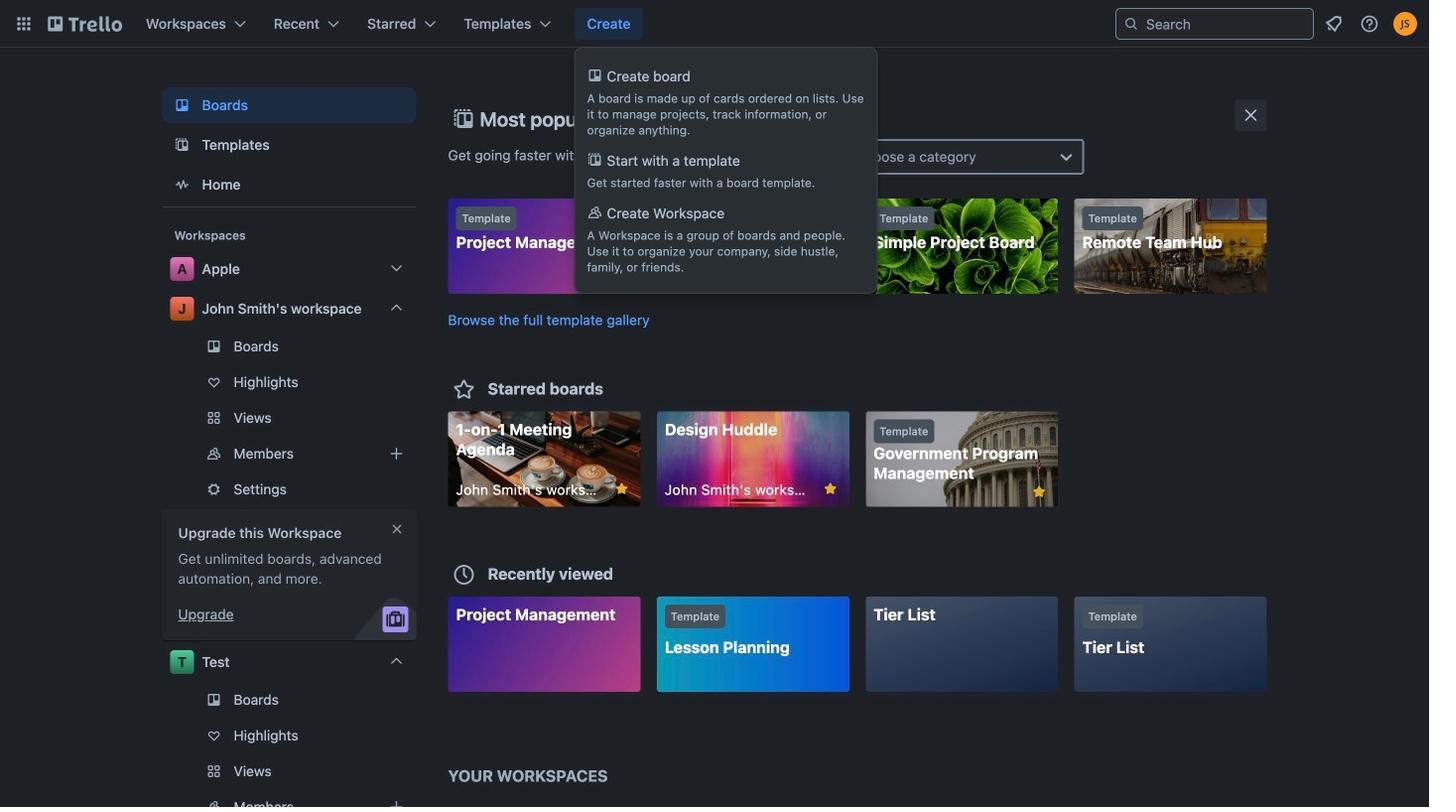 Task type: locate. For each thing, give the bounding box(es) containing it.
1 add image from the top
[[385, 442, 409, 466]]

search image
[[1124, 16, 1140, 32]]

click to unstar this board. it will be removed from your starred list. image
[[613, 480, 631, 498]]

board image
[[170, 93, 194, 117]]

0 vertical spatial add image
[[385, 442, 409, 466]]

primary element
[[0, 0, 1430, 48]]

Search field
[[1140, 10, 1314, 38]]

back to home image
[[48, 8, 122, 40]]

template board image
[[170, 133, 194, 157]]

0 notifications image
[[1322, 12, 1346, 36]]

home image
[[170, 173, 194, 197]]

2 add image from the top
[[385, 795, 409, 807]]

open information menu image
[[1360, 14, 1380, 34]]

1 vertical spatial add image
[[385, 795, 409, 807]]

add image
[[385, 442, 409, 466], [385, 795, 409, 807]]



Task type: describe. For each thing, give the bounding box(es) containing it.
click to unstar this board. it will be removed from your starred list. image
[[822, 480, 840, 498]]

john smith (johnsmith38824343) image
[[1394, 12, 1418, 36]]



Task type: vqa. For each thing, say whether or not it's contained in the screenshot.
search Icon
yes



